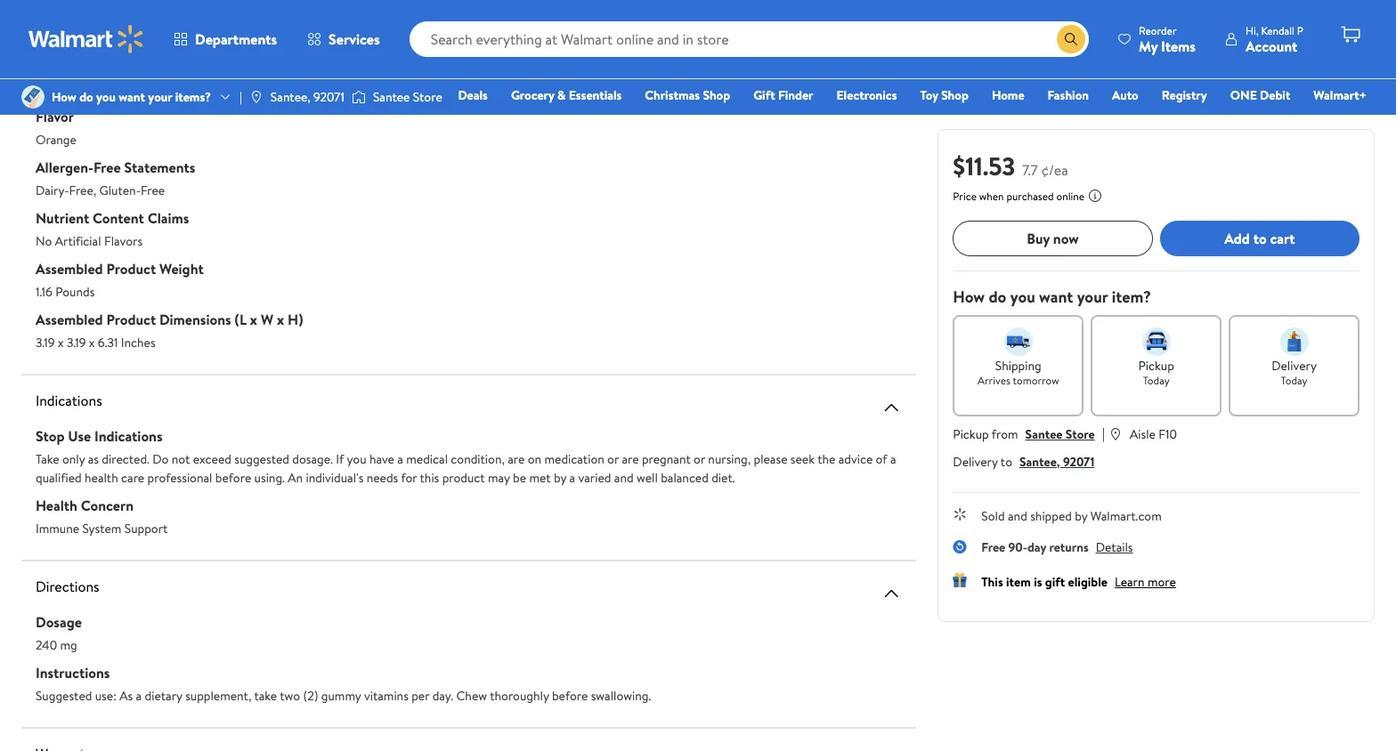 Task type: vqa. For each thing, say whether or not it's contained in the screenshot.


Task type: describe. For each thing, give the bounding box(es) containing it.
stop use indications take only as directed. do not exceed suggested dosage. if you have a medical condition, are on medication or are pregnant or nursing, please seek the advice of a qualified health care professional before using. an individual's needs for this product may be met by a varied and well balanced diet. health concern immune system support
[[36, 426, 897, 538]]

by inside stop use indications take only as directed. do not exceed suggested dosage. if you have a medical condition, are on medication or are pregnant or nursing, please seek the advice of a qualified health care professional before using. an individual's needs for this product may be met by a varied and well balanced diet. health concern immune system support
[[554, 469, 567, 487]]

mg
[[60, 637, 77, 654]]

to for delivery
[[1001, 453, 1013, 471]]

search icon image
[[1065, 32, 1079, 46]]

product
[[442, 469, 485, 487]]

gummy
[[321, 687, 361, 705]]

dosage
[[36, 612, 82, 632]]

grocery & essentials link
[[503, 86, 630, 105]]

fashion link
[[1040, 86, 1098, 105]]

seek
[[791, 450, 815, 468]]

walmart+ link
[[1306, 86, 1375, 105]]

one debit
[[1231, 86, 1291, 104]]

 image for santee, 92071
[[249, 90, 264, 104]]

before inside stop use indications take only as directed. do not exceed suggested dosage. if you have a medical condition, are on medication or are pregnant or nursing, please seek the advice of a qualified health care professional before using. an individual's needs for this product may be met by a varied and well balanced diet. health concern immune system support
[[215, 469, 251, 487]]

buy
[[1027, 229, 1050, 248]]

arrives
[[978, 373, 1011, 388]]

free,
[[69, 181, 96, 199]]

hi, kendall p account
[[1246, 23, 1304, 56]]

home link
[[984, 86, 1033, 105]]

santee, 92071 button
[[1020, 453, 1095, 471]]

day.
[[433, 687, 454, 705]]

for
[[401, 469, 417, 487]]

supplement
[[170, 56, 245, 75]]

toy
[[921, 86, 939, 104]]

directions
[[36, 577, 99, 596]]

nursing,
[[709, 450, 751, 468]]

do for how do you want your items?
[[79, 88, 93, 106]]

indications image
[[881, 397, 903, 418]]

santee inside pickup from santee store |
[[1026, 426, 1063, 444]]

only
[[62, 450, 85, 468]]

$11.53 7.7 ¢/ea
[[954, 149, 1069, 184]]

form
[[248, 56, 281, 75]]

reorder my items
[[1139, 23, 1196, 56]]

want for item?
[[1040, 286, 1074, 308]]

legal information image
[[1089, 189, 1103, 203]]

services
[[329, 29, 380, 49]]

departments button
[[159, 18, 292, 61]]

dimensions
[[159, 310, 231, 329]]

items?
[[175, 88, 211, 106]]

a right the of
[[891, 450, 897, 468]]

santee, 92071
[[271, 88, 345, 106]]

90-
[[1009, 539, 1028, 557]]

grocery & essentials
[[511, 86, 622, 104]]

enteral
[[36, 56, 80, 75]]

¢/ea
[[1042, 160, 1069, 180]]

use
[[68, 426, 91, 446]]

dosage.
[[292, 450, 333, 468]]

item?
[[1112, 286, 1152, 308]]

2 assembled from the top
[[36, 310, 103, 329]]

cart contains 0 items total amount $0.00 image
[[1341, 24, 1362, 45]]

 image for how do you want your items?
[[21, 86, 45, 109]]

supplement,
[[185, 687, 251, 705]]

the
[[818, 450, 836, 468]]

add to cart
[[1225, 229, 1296, 248]]

health
[[36, 496, 77, 515]]

using.
[[254, 469, 285, 487]]

varied
[[579, 469, 612, 487]]

shipping
[[996, 357, 1042, 375]]

on
[[528, 450, 542, 468]]

7.7
[[1023, 160, 1038, 180]]

store inside pickup from santee store |
[[1066, 426, 1095, 444]]

do
[[153, 450, 169, 468]]

take
[[36, 450, 59, 468]]

shipped
[[1031, 508, 1072, 526]]

two
[[280, 687, 300, 705]]

santee store button
[[1026, 426, 1095, 444]]

electronics link
[[829, 86, 906, 105]]

delivery for to
[[954, 453, 998, 471]]

dietary
[[145, 687, 182, 705]]

support
[[125, 520, 168, 538]]

when
[[980, 189, 1004, 204]]

advice
[[839, 450, 873, 468]]

medical
[[406, 450, 448, 468]]

free 90-day returns details
[[982, 539, 1134, 557]]

met
[[530, 469, 551, 487]]

gift
[[754, 86, 776, 104]]

how for how do you want your item?
[[954, 286, 985, 308]]

inches
[[121, 334, 156, 351]]

intent image for delivery image
[[1281, 328, 1309, 356]]

a right have
[[398, 450, 403, 468]]

you for how do you want your item?
[[1011, 286, 1036, 308]]

more
[[1148, 574, 1177, 592]]

as
[[88, 450, 99, 468]]

gift finder link
[[746, 86, 822, 105]]

h)
[[288, 310, 303, 329]]

walmart image
[[29, 25, 144, 53]]

gummies
[[36, 80, 86, 98]]

1 or from the left
[[608, 450, 619, 468]]

exceed
[[193, 450, 232, 468]]

1 horizontal spatial by
[[1075, 508, 1088, 526]]

you for how do you want your items?
[[96, 88, 116, 106]]

swallowing.
[[591, 687, 651, 705]]

this item is gift eligible learn more
[[982, 574, 1177, 592]]

vitamins
[[364, 687, 409, 705]]

a inside dosage 240 mg instructions suggested use: as a dietary supplement, take two (2) gummy vitamins per day. chew thoroughly before swallowing.
[[136, 687, 142, 705]]

0 vertical spatial |
[[240, 88, 242, 106]]

details
[[1096, 539, 1134, 557]]

eligible
[[1069, 574, 1108, 592]]

2 or from the left
[[694, 450, 706, 468]]

details button
[[1096, 539, 1134, 557]]

cart
[[1271, 229, 1296, 248]]

1 3.19 from the left
[[36, 334, 55, 351]]

pickup from santee store |
[[954, 424, 1105, 444]]

content
[[93, 208, 144, 228]]

shop for christmas shop
[[703, 86, 731, 104]]

your for items?
[[148, 88, 172, 106]]

& inside enteral medication & supplement form gummies flavor orange allergen-free statements dairy-free, gluten-free nutrient content claims no artificial flavors assembled product weight 1.16 pounds assembled product dimensions (l x w x h) 3.19 x 3.19 x 6.31 inches
[[157, 56, 167, 75]]

services button
[[292, 18, 395, 61]]

thoroughly
[[490, 687, 549, 705]]



Task type: locate. For each thing, give the bounding box(es) containing it.
1 vertical spatial santee,
[[1020, 453, 1061, 471]]

1 horizontal spatial you
[[347, 450, 367, 468]]

returns
[[1050, 539, 1089, 557]]

&
[[157, 56, 167, 75], [558, 86, 566, 104]]

0 horizontal spatial by
[[554, 469, 567, 487]]

2 horizontal spatial you
[[1011, 286, 1036, 308]]

you up intent image for shipping
[[1011, 286, 1036, 308]]

by right the met
[[554, 469, 567, 487]]

0 vertical spatial indications
[[36, 391, 102, 410]]

pickup for pickup today
[[1139, 357, 1175, 375]]

dosage 240 mg instructions suggested use: as a dietary supplement, take two (2) gummy vitamins per day. chew thoroughly before swallowing.
[[36, 612, 651, 705]]

1 horizontal spatial  image
[[249, 90, 264, 104]]

1 vertical spatial 92071
[[1064, 453, 1095, 471]]

want down medication
[[119, 88, 145, 106]]

are up the well on the bottom
[[622, 450, 639, 468]]

a down medication
[[570, 469, 576, 487]]

1 horizontal spatial want
[[1040, 286, 1074, 308]]

0 horizontal spatial |
[[240, 88, 242, 106]]

orange
[[36, 131, 77, 148]]

are left on
[[508, 450, 525, 468]]

1 horizontal spatial or
[[694, 450, 706, 468]]

shop inside toy shop link
[[942, 86, 969, 104]]

flavors
[[104, 232, 143, 250]]

1 horizontal spatial 3.19
[[67, 334, 86, 351]]

0 horizontal spatial &
[[157, 56, 167, 75]]

1 vertical spatial free
[[141, 181, 165, 199]]

1 horizontal spatial today
[[1281, 373, 1308, 388]]

or up varied
[[608, 450, 619, 468]]

allergen-
[[36, 157, 93, 177]]

pickup left from
[[954, 426, 989, 444]]

to down from
[[1001, 453, 1013, 471]]

indications inside stop use indications take only as directed. do not exceed suggested dosage. if you have a medical condition, are on medication or are pregnant or nursing, please seek the advice of a qualified health care professional before using. an individual's needs for this product may be met by a varied and well balanced diet. health concern immune system support
[[94, 426, 163, 446]]

1 vertical spatial product
[[106, 310, 156, 329]]

today down "intent image for delivery"
[[1281, 373, 1308, 388]]

free up gluten-
[[93, 157, 121, 177]]

and
[[615, 469, 634, 487], [1008, 508, 1028, 526]]

pickup today
[[1139, 357, 1175, 388]]

how up flavor
[[52, 88, 76, 106]]

f10
[[1159, 426, 1178, 444]]

3.19 left 6.31
[[67, 334, 86, 351]]

be
[[513, 469, 527, 487]]

you right if
[[347, 450, 367, 468]]

shop for toy shop
[[942, 86, 969, 104]]

santee down 'services'
[[373, 88, 410, 106]]

| left aisle
[[1103, 424, 1105, 444]]

1 horizontal spatial |
[[1103, 424, 1105, 444]]

price
[[954, 189, 977, 204]]

auto link
[[1105, 86, 1147, 105]]

to for add
[[1254, 229, 1267, 248]]

shop
[[703, 86, 731, 104], [942, 86, 969, 104]]

indications
[[36, 391, 102, 410], [94, 426, 163, 446]]

dairy-
[[36, 181, 69, 199]]

santee up santee, 92071 button
[[1026, 426, 1063, 444]]

delivery down "intent image for delivery"
[[1272, 357, 1317, 375]]

p
[[1298, 23, 1304, 38]]

grocery
[[511, 86, 555, 104]]

1 vertical spatial delivery
[[954, 453, 998, 471]]

0 vertical spatial how
[[52, 88, 76, 106]]

do for how do you want your item?
[[989, 286, 1007, 308]]

by right the shipped
[[1075, 508, 1088, 526]]

want for items?
[[119, 88, 145, 106]]

6.31
[[98, 334, 118, 351]]

 image down form
[[249, 90, 264, 104]]

pickup down the intent image for pickup
[[1139, 357, 1175, 375]]

kendall
[[1262, 23, 1295, 38]]

your for item?
[[1078, 286, 1109, 308]]

how up arrives
[[954, 286, 985, 308]]

2 product from the top
[[106, 310, 156, 329]]

delivery
[[1272, 357, 1317, 375], [954, 453, 998, 471]]

1 shop from the left
[[703, 86, 731, 104]]

artificial
[[55, 232, 101, 250]]

0 horizontal spatial 3.19
[[36, 334, 55, 351]]

today inside delivery today
[[1281, 373, 1308, 388]]

indications up use
[[36, 391, 102, 410]]

day
[[1028, 539, 1047, 557]]

directions image
[[881, 583, 903, 604]]

before inside dosage 240 mg instructions suggested use: as a dietary supplement, take two (2) gummy vitamins per day. chew thoroughly before swallowing.
[[552, 687, 588, 705]]

0 vertical spatial and
[[615, 469, 634, 487]]

you down medication
[[96, 88, 116, 106]]

0 vertical spatial by
[[554, 469, 567, 487]]

pickup inside pickup from santee store |
[[954, 426, 989, 444]]

before right thoroughly
[[552, 687, 588, 705]]

92071 down santee store button
[[1064, 453, 1095, 471]]

home
[[992, 86, 1025, 104]]

1 vertical spatial you
[[1011, 286, 1036, 308]]

to inside button
[[1254, 229, 1267, 248]]

1 vertical spatial by
[[1075, 508, 1088, 526]]

deals link
[[450, 86, 496, 105]]

1 vertical spatial indications
[[94, 426, 163, 446]]

learn more button
[[1115, 574, 1177, 592]]

gifting made easy image
[[954, 574, 968, 588]]

today for delivery
[[1281, 373, 1308, 388]]

this
[[420, 469, 439, 487]]

have
[[370, 450, 395, 468]]

nutrient
[[36, 208, 89, 228]]

assembled up pounds
[[36, 259, 103, 278]]

1 vertical spatial santee
[[1026, 426, 1063, 444]]

delivery to santee, 92071
[[954, 453, 1095, 471]]

1 horizontal spatial your
[[1078, 286, 1109, 308]]

0 horizontal spatial are
[[508, 450, 525, 468]]

how do you want your item?
[[954, 286, 1152, 308]]

0 horizontal spatial delivery
[[954, 453, 998, 471]]

1 horizontal spatial are
[[622, 450, 639, 468]]

1 vertical spatial assembled
[[36, 310, 103, 329]]

2 are from the left
[[622, 450, 639, 468]]

gift
[[1046, 574, 1066, 592]]

if
[[336, 450, 344, 468]]

pickup
[[1139, 357, 1175, 375], [954, 426, 989, 444]]

delivery today
[[1272, 357, 1317, 388]]

well
[[637, 469, 658, 487]]

0 horizontal spatial or
[[608, 450, 619, 468]]

stop
[[36, 426, 65, 446]]

0 horizontal spatial 92071
[[314, 88, 345, 106]]

departments
[[195, 29, 277, 49]]

christmas
[[645, 86, 700, 104]]

free down statements on the top left of the page
[[141, 181, 165, 199]]

2 shop from the left
[[942, 86, 969, 104]]

0 horizontal spatial before
[[215, 469, 251, 487]]

do up intent image for shipping
[[989, 286, 1007, 308]]

product up the inches
[[106, 310, 156, 329]]

directed.
[[102, 450, 150, 468]]

my
[[1139, 36, 1158, 56]]

0 horizontal spatial  image
[[21, 86, 45, 109]]

want down buy now button
[[1040, 286, 1074, 308]]

is
[[1034, 574, 1043, 592]]

0 horizontal spatial to
[[1001, 453, 1013, 471]]

care
[[121, 469, 145, 487]]

shop inside christmas shop link
[[703, 86, 731, 104]]

1 horizontal spatial santee,
[[1020, 453, 1061, 471]]

0 vertical spatial &
[[157, 56, 167, 75]]

1 horizontal spatial shop
[[942, 86, 969, 104]]

finder
[[779, 86, 814, 104]]

1 horizontal spatial to
[[1254, 229, 1267, 248]]

0 horizontal spatial do
[[79, 88, 93, 106]]

may
[[488, 469, 510, 487]]

0 vertical spatial 92071
[[314, 88, 345, 106]]

claims
[[148, 208, 189, 228]]

92071
[[314, 88, 345, 106], [1064, 453, 1095, 471]]

1 horizontal spatial pickup
[[1139, 357, 1175, 375]]

1 horizontal spatial &
[[558, 86, 566, 104]]

0 horizontal spatial today
[[1144, 373, 1170, 388]]

pickup for pickup from santee store |
[[954, 426, 989, 444]]

0 horizontal spatial shop
[[703, 86, 731, 104]]

0 horizontal spatial santee
[[373, 88, 410, 106]]

2 3.19 from the left
[[67, 334, 86, 351]]

buy now button
[[954, 221, 1153, 257]]

1 horizontal spatial santee
[[1026, 426, 1063, 444]]

pounds
[[55, 283, 95, 301]]

| down "supplement"
[[240, 88, 242, 106]]

0 horizontal spatial pickup
[[954, 426, 989, 444]]

1 horizontal spatial delivery
[[1272, 357, 1317, 375]]

delivery for today
[[1272, 357, 1317, 375]]

1 vertical spatial want
[[1040, 286, 1074, 308]]

how for how do you want your items?
[[52, 88, 76, 106]]

and inside stop use indications take only as directed. do not exceed suggested dosage. if you have a medical condition, are on medication or are pregnant or nursing, please seek the advice of a qualified health care professional before using. an individual's needs for this product may be met by a varied and well balanced diet. health concern immune system support
[[615, 469, 634, 487]]

Search search field
[[409, 21, 1090, 57]]

0 vertical spatial your
[[148, 88, 172, 106]]

and left the well on the bottom
[[615, 469, 634, 487]]

1 assembled from the top
[[36, 259, 103, 278]]

your left item?
[[1078, 286, 1109, 308]]

or up balanced
[[694, 450, 706, 468]]

& right grocery
[[558, 86, 566, 104]]

& inside grocery & essentials link
[[558, 86, 566, 104]]

1 are from the left
[[508, 450, 525, 468]]

you inside stop use indications take only as directed. do not exceed suggested dosage. if you have a medical condition, are on medication or are pregnant or nursing, please seek the advice of a qualified health care professional before using. an individual's needs for this product may be met by a varied and well balanced diet. health concern immune system support
[[347, 450, 367, 468]]

1 horizontal spatial before
[[552, 687, 588, 705]]

add to cart button
[[1160, 221, 1360, 257]]

 image
[[352, 88, 366, 106]]

0 vertical spatial want
[[119, 88, 145, 106]]

92071 down the services dropdown button
[[314, 88, 345, 106]]

intent image for shipping image
[[1005, 328, 1033, 356]]

1 vertical spatial &
[[558, 86, 566, 104]]

0 horizontal spatial you
[[96, 88, 116, 106]]

store left deals
[[413, 88, 443, 106]]

1 vertical spatial and
[[1008, 508, 1028, 526]]

intent image for pickup image
[[1143, 328, 1171, 356]]

santee, down form
[[271, 88, 311, 106]]

1 horizontal spatial store
[[1066, 426, 1095, 444]]

0 horizontal spatial free
[[93, 157, 121, 177]]

your
[[148, 88, 172, 106], [1078, 286, 1109, 308]]

today down the intent image for pickup
[[1144, 373, 1170, 388]]

santee store
[[373, 88, 443, 106]]

your left items?
[[148, 88, 172, 106]]

2 vertical spatial free
[[982, 539, 1006, 557]]

weight
[[159, 259, 204, 278]]

instructions
[[36, 663, 110, 683]]

professional
[[148, 469, 212, 487]]

deals
[[458, 86, 488, 104]]

before down exceed
[[215, 469, 251, 487]]

auto
[[1113, 86, 1139, 104]]

0 horizontal spatial store
[[413, 88, 443, 106]]

0 vertical spatial santee,
[[271, 88, 311, 106]]

fashion
[[1048, 86, 1090, 104]]

delivery down from
[[954, 453, 998, 471]]

now
[[1054, 229, 1079, 248]]

0 horizontal spatial and
[[615, 469, 634, 487]]

1 vertical spatial how
[[954, 286, 985, 308]]

learn
[[1115, 574, 1145, 592]]

shop right christmas at top
[[703, 86, 731, 104]]

1 vertical spatial pickup
[[954, 426, 989, 444]]

and right sold
[[1008, 508, 1028, 526]]

aisle f10
[[1130, 426, 1178, 444]]

are
[[508, 450, 525, 468], [622, 450, 639, 468]]

to left cart
[[1254, 229, 1267, 248]]

Walmart Site-Wide search field
[[409, 21, 1090, 57]]

before
[[215, 469, 251, 487], [552, 687, 588, 705]]

0 vertical spatial assembled
[[36, 259, 103, 278]]

0 horizontal spatial how
[[52, 88, 76, 106]]

0 horizontal spatial your
[[148, 88, 172, 106]]

0 horizontal spatial santee,
[[271, 88, 311, 106]]

|
[[240, 88, 242, 106], [1103, 424, 1105, 444]]

one
[[1231, 86, 1258, 104]]

0 vertical spatial free
[[93, 157, 121, 177]]

santee, down pickup from santee store |
[[1020, 453, 1061, 471]]

0 vertical spatial store
[[413, 88, 443, 106]]

3.19 down 1.16
[[36, 334, 55, 351]]

1 vertical spatial do
[[989, 286, 1007, 308]]

1 horizontal spatial 92071
[[1064, 453, 1095, 471]]

 image down enteral
[[21, 86, 45, 109]]

1 horizontal spatial and
[[1008, 508, 1028, 526]]

adult
[[36, 29, 65, 47]]

0 vertical spatial to
[[1254, 229, 1267, 248]]

0 vertical spatial you
[[96, 88, 116, 106]]

per
[[412, 687, 430, 705]]

today inside the pickup today
[[1144, 373, 1170, 388]]

2 today from the left
[[1281, 373, 1308, 388]]

1 product from the top
[[106, 259, 156, 278]]

0 vertical spatial santee
[[373, 88, 410, 106]]

1 vertical spatial to
[[1001, 453, 1013, 471]]

a right as
[[136, 687, 142, 705]]

2 horizontal spatial free
[[982, 539, 1006, 557]]

1 horizontal spatial free
[[141, 181, 165, 199]]

shop right toy at the right
[[942, 86, 969, 104]]

0 vertical spatial do
[[79, 88, 93, 106]]

2 vertical spatial you
[[347, 450, 367, 468]]

1 horizontal spatial do
[[989, 286, 1007, 308]]

store up santee, 92071 button
[[1066, 426, 1095, 444]]

free left 90-
[[982, 539, 1006, 557]]

indications up directed.
[[94, 426, 163, 446]]

today for pickup
[[1144, 373, 1170, 388]]

1 vertical spatial your
[[1078, 286, 1109, 308]]

product down flavors
[[106, 259, 156, 278]]

add
[[1225, 229, 1251, 248]]

1 vertical spatial store
[[1066, 426, 1095, 444]]

1.16
[[36, 283, 52, 301]]

& right medication
[[157, 56, 167, 75]]

1 vertical spatial before
[[552, 687, 588, 705]]

0 vertical spatial delivery
[[1272, 357, 1317, 375]]

individual's
[[306, 469, 364, 487]]

 image
[[21, 86, 45, 109], [249, 90, 264, 104]]

statements
[[124, 157, 195, 177]]

0 vertical spatial before
[[215, 469, 251, 487]]

0 horizontal spatial want
[[119, 88, 145, 106]]

1 horizontal spatial how
[[954, 286, 985, 308]]

a
[[398, 450, 403, 468], [891, 450, 897, 468], [570, 469, 576, 487], [136, 687, 142, 705]]

assembled down pounds
[[36, 310, 103, 329]]

santee
[[373, 88, 410, 106], [1026, 426, 1063, 444]]

1 vertical spatial |
[[1103, 424, 1105, 444]]

do down enteral
[[79, 88, 93, 106]]

0 vertical spatial pickup
[[1139, 357, 1175, 375]]

1 today from the left
[[1144, 373, 1170, 388]]

0 vertical spatial product
[[106, 259, 156, 278]]



